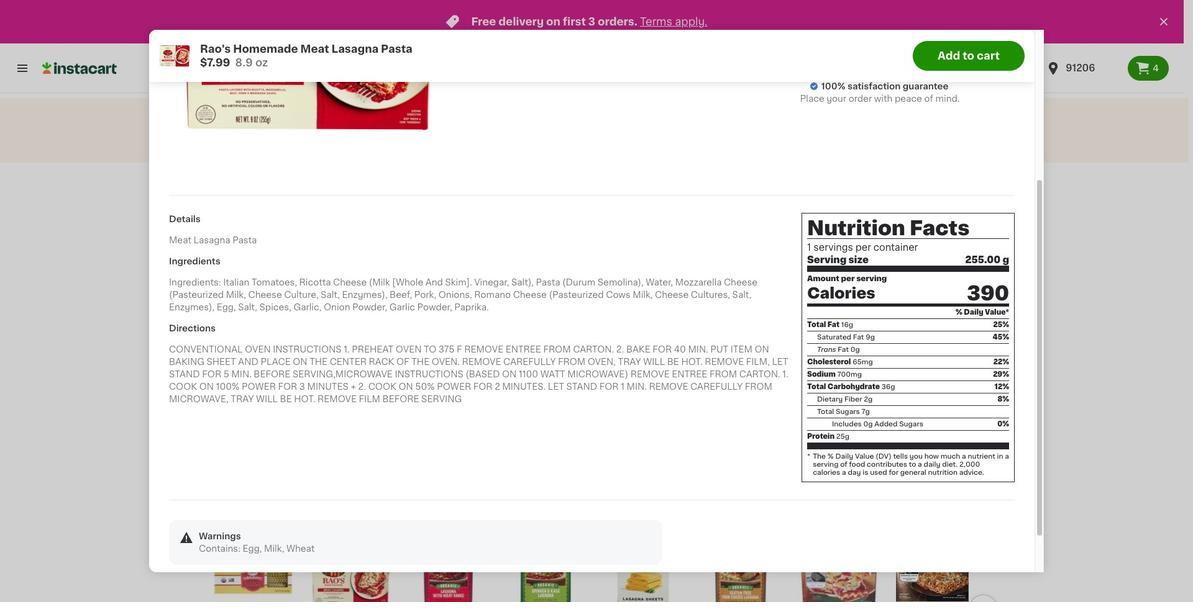 Task type: locate. For each thing, give the bounding box(es) containing it.
1 organic from the left
[[244, 396, 271, 403]]

1 vertical spatial sprouts organic four cheese lasagna image
[[701, 539, 781, 603]]

dietary
[[817, 396, 843, 403]]

sprouts farmers market show all 20 items element
[[256, 242, 880, 254]]

1 horizontal spatial 3
[[588, 17, 595, 27]]

servings per container
[[814, 243, 918, 252]]

from
[[543, 345, 571, 354], [558, 358, 585, 366], [710, 370, 737, 379], [745, 383, 772, 391]]

1 vertical spatial let
[[548, 383, 564, 391]]

first
[[563, 17, 586, 27]]

0 vertical spatial 1
[[807, 243, 811, 252]]

item carousel region containing beecher's baked ziti
[[209, 304, 997, 469]]

0 vertical spatial carton.
[[573, 345, 614, 354]]

0 horizontal spatial daily
[[835, 453, 853, 460]]

cook up film
[[368, 383, 396, 391]]

daily left value*
[[964, 309, 983, 316]]

facts
[[910, 219, 970, 239]]

0 vertical spatial 20
[[916, 262, 928, 271]]

total fat 16g
[[807, 322, 853, 329]]

serving down size
[[856, 276, 887, 283]]

sprouts organic lasagna with meat sauce image
[[310, 309, 391, 390], [408, 539, 488, 603]]

1 vertical spatial meat
[[169, 236, 191, 245]]

farmers
[[294, 243, 330, 252]]

1 horizontal spatial delivery
[[499, 17, 544, 27]]

1 vertical spatial view all 20 items
[[880, 497, 955, 506]]

4 organic from the left
[[836, 396, 863, 403]]

servings
[[814, 243, 853, 252]]

store
[[269, 287, 287, 294]]

0 horizontal spatial be
[[280, 395, 292, 404]]

items for sprouts farmers market show all 20 items element
[[930, 262, 955, 271]]

2 items from the top
[[930, 497, 955, 506]]

2 (pasteurized from the left
[[549, 291, 604, 299]]

sprouts inside sprouts farmers market show all 20 items element
[[256, 243, 292, 252]]

fat left 9g
[[853, 334, 864, 341]]

delivery
[[499, 17, 544, 27], [408, 120, 444, 129]]

0 vertical spatial delivery
[[499, 17, 544, 27]]

sprouts for sprouts organic spinach and kale lasagna
[[420, 396, 447, 403]]

organic for pasta
[[244, 396, 271, 403]]

meat down details
[[169, 236, 191, 245]]

0 vertical spatial total
[[807, 322, 826, 329]]

2 item carousel region from the top
[[209, 533, 997, 603]]

organic up kale
[[449, 396, 476, 403]]

for left 40
[[653, 345, 672, 354]]

delivery left 'on'
[[499, 17, 544, 27]]

2 power from the left
[[437, 383, 471, 391]]

food
[[849, 462, 865, 468]]

view down used
[[880, 497, 901, 506]]

total sugars 7g
[[817, 409, 870, 416]]

organic inside sprouts organic spinach and kale lasagna
[[449, 396, 476, 403]]

1 horizontal spatial the
[[411, 358, 430, 366]]

milk, inside warnings contains: egg, milk, wheat
[[264, 545, 284, 554]]

min. down the bake
[[627, 383, 647, 391]]

accepts ebt
[[367, 287, 412, 294]]

pasta inside sprouts organic curly lasagna pasta
[[259, 406, 278, 413]]

cheese down water, on the right
[[655, 291, 689, 299]]

in
[[997, 453, 1003, 460]]

culture,
[[284, 291, 318, 299]]

20 down container
[[916, 262, 928, 271]]

ingredients
[[461, 20, 512, 29], [169, 257, 220, 266]]

beecher's cheese curd lasagna image
[[701, 309, 781, 390], [798, 539, 878, 603]]

put
[[710, 345, 728, 354]]

1 vertical spatial carton.
[[739, 370, 780, 379]]

0 vertical spatial 1.
[[344, 345, 350, 354]]

0 vertical spatial sprouts organic lasagna with meat sauce image
[[310, 309, 391, 390]]

0 vertical spatial ingredients
[[461, 20, 512, 29]]

0 vertical spatial view
[[880, 262, 901, 271]]

the up minutes
[[310, 358, 328, 366]]

before down the 50%
[[382, 395, 419, 404]]

sprouts inside sprouts organic spinach and kale lasagna
[[420, 396, 447, 403]]

sprouts organic spinach and kale lasagna image inside button
[[408, 309, 488, 390]]

1 horizontal spatial instructions
[[395, 370, 463, 379]]

accepts
[[367, 287, 397, 294]]

1.7
[[320, 287, 328, 294]]

0 vertical spatial enzymes),
[[342, 291, 387, 299]]

1 view all 20 items from the top
[[880, 262, 955, 271]]

0 vertical spatial sprouts organic four cheese lasagna image
[[506, 309, 586, 390]]

all for sprouts express show all 20 items element
[[904, 497, 914, 506]]

sprouts for sprouts farmers market
[[256, 243, 292, 252]]

sprouts up the spinach
[[420, 396, 447, 403]]

be down place
[[280, 395, 292, 404]]

1 horizontal spatial stand
[[566, 383, 597, 391]]

1 vertical spatial ingredients
[[169, 257, 220, 266]]

enzymes), down (milk
[[342, 291, 387, 299]]

0 vertical spatial %
[[956, 309, 962, 316]]

fat down saturated fat 9g
[[838, 347, 849, 353]]

0 vertical spatial 3
[[588, 17, 595, 27]]

directions
[[169, 324, 216, 333]]

0 vertical spatial be
[[667, 358, 679, 366]]

for
[[653, 345, 672, 354], [202, 370, 221, 379], [278, 383, 297, 391], [473, 383, 492, 391], [599, 383, 619, 391]]

fat for saturated
[[853, 334, 864, 341]]

daily up food on the right bottom
[[835, 453, 853, 460]]

0 vertical spatial sprouts organic curly lasagna pasta image
[[213, 309, 293, 390]]

prices
[[289, 287, 311, 294]]

0 horizontal spatial tray
[[231, 395, 254, 404]]

carefully
[[503, 358, 556, 366], [690, 383, 743, 391]]

meat inside sprouts organic lasagna with meat sauce
[[366, 406, 383, 413]]

0 horizontal spatial delivery
[[408, 120, 444, 129]]

3 right first
[[588, 17, 595, 27]]

instructions up the 50%
[[395, 370, 463, 379]]

1 horizontal spatial oven
[[396, 345, 422, 354]]

255.00
[[965, 256, 1000, 265]]

oven up "of"
[[396, 345, 422, 354]]

to inside button
[[963, 51, 974, 61]]

away
[[340, 287, 359, 294]]

0 horizontal spatial entree
[[506, 345, 541, 354]]

0 vertical spatial beecher's baked ziti image
[[896, 309, 968, 382]]

1 vertical spatial 20
[[916, 497, 928, 506]]

1 items from the top
[[930, 262, 955, 271]]

2 beecher's baked ziti image from the top
[[896, 539, 968, 603]]

7g
[[862, 409, 870, 416]]

0 horizontal spatial the
[[310, 358, 328, 366]]

to right add
[[963, 51, 974, 61]]

2 20 from the top
[[916, 497, 928, 506]]

2 view all 20 items from the top
[[880, 497, 955, 506]]

items for sprouts express show all 20 items element
[[930, 497, 955, 506]]

entree up 1100
[[506, 345, 541, 354]]

remove down the bake
[[631, 370, 670, 379]]

center
[[330, 358, 367, 366]]

trans fat 0g
[[817, 347, 860, 353]]

orders right smaller
[[317, 516, 340, 523]]

organic inside the "amy's organic vegetable lasagna family size entree"
[[836, 396, 863, 403]]

1 20 from the top
[[916, 262, 928, 271]]

0g down 7g
[[863, 421, 873, 428]]

lasagna inside the "amy's organic vegetable lasagna family size entree"
[[842, 406, 871, 413]]

sprouts down best seller at bottom
[[215, 396, 242, 403]]

salt, up onion
[[321, 291, 340, 299]]

1
[[807, 243, 811, 252], [621, 383, 624, 391]]

lasagna inside sprouts organic curly lasagna pasta
[[228, 406, 257, 413]]

contributes
[[867, 462, 907, 468]]

hot. down 40
[[681, 358, 703, 366]]

sprouts organic spinach and kale lasagna button
[[404, 309, 492, 432]]

min. down and
[[231, 370, 252, 379]]

1 down the microwave)
[[621, 383, 624, 391]]

beecher's baked ziti image for "amy's organic vegetable lasagna family size entree" image
[[896, 309, 968, 382]]

calories
[[807, 286, 875, 301]]

1 horizontal spatial order
[[960, 50, 985, 59]]

of down the guarantee
[[924, 94, 933, 103]]

items down facts
[[930, 262, 955, 271]]

1 vertical spatial entree
[[672, 370, 707, 379]]

1 vertical spatial will
[[256, 395, 278, 404]]

0 horizontal spatial oven
[[245, 345, 271, 354]]

1 vertical spatial enzymes),
[[169, 303, 214, 312]]

carefully down put at the bottom
[[690, 383, 743, 391]]

25%
[[993, 322, 1009, 329]]

view all 20 items down container
[[880, 262, 955, 271]]

1 all from the top
[[904, 262, 914, 271]]

entree down 40
[[672, 370, 707, 379]]

hot. right curly
[[294, 395, 315, 404]]

pasta inside "rao's homemade meat lasagna pasta $7.99 8.9 oz"
[[381, 44, 412, 54]]

power
[[242, 383, 276, 391], [437, 383, 471, 391]]

1 view from the top
[[880, 262, 901, 271]]

meat
[[300, 44, 329, 54], [169, 236, 191, 245], [366, 406, 383, 413]]

beecher's baked ziti button
[[892, 309, 972, 404]]

per
[[856, 243, 871, 252], [841, 276, 855, 283]]

(pasteurized
[[169, 291, 224, 299], [549, 291, 604, 299]]

mozzarella
[[675, 278, 722, 287]]

salt, right cultures,
[[732, 291, 752, 299]]

(pasteurized down the ingredients:
[[169, 291, 224, 299]]

powder,
[[352, 303, 387, 312], [417, 303, 452, 312]]

*
[[807, 453, 810, 460]]

total up family
[[817, 409, 834, 416]]

order
[[960, 50, 985, 59], [849, 94, 872, 103]]

sprouts inside sprouts organic curly lasagna pasta
[[215, 396, 242, 403]]

0 vertical spatial items
[[930, 262, 955, 271]]

total carbohydrate 36g
[[807, 384, 895, 391]]

1 vertical spatial items
[[930, 497, 955, 506]]

will down the bake
[[643, 358, 665, 366]]

1 vertical spatial beecher's baked ziti image
[[896, 539, 968, 603]]

sprouts organic curly lasagna pasta image
[[213, 309, 293, 390], [213, 539, 293, 603]]

will down place
[[256, 395, 278, 404]]

1 vertical spatial sprouts organic spinach and kale lasagna image
[[506, 539, 586, 603]]

1 vertical spatial stand
[[566, 383, 597, 391]]

delivery right fast at the left top of the page
[[408, 120, 444, 129]]

organic down total carbohydrate 36g
[[836, 396, 863, 403]]

power up sprouts organic curly lasagna pasta
[[242, 383, 276, 391]]

oz
[[255, 58, 268, 68]]

daily
[[964, 309, 983, 316], [835, 453, 853, 460]]

orders up smaller
[[298, 496, 321, 503]]

tray down 'seller'
[[231, 395, 254, 404]]

serving inside * the % daily value (dv) tells you how much a nutrient in a serving of food contributes to a daily diet. 2,000 calories a day is used for general nutrition advice.
[[813, 462, 839, 468]]

2 powder, from the left
[[417, 303, 452, 312]]

for down contributes
[[889, 470, 899, 476]]

item carousel region
[[209, 304, 997, 469], [209, 533, 997, 603]]

add to cart
[[938, 51, 1000, 61]]

nutrition facts
[[807, 219, 970, 239]]

let right film,
[[772, 358, 788, 366]]

items down 'nutrition'
[[930, 497, 955, 506]]

3 left minutes
[[299, 383, 305, 391]]

item carousel region for sprouts express show all 20 items element
[[209, 533, 997, 603]]

organic inside sprouts organic lasagna with meat sauce
[[351, 396, 378, 403]]

ricotta
[[299, 278, 331, 287]]

per for container
[[856, 243, 871, 252]]

0 horizontal spatial enzymes),
[[169, 303, 214, 312]]

auto-order button
[[917, 47, 985, 62]]

1 horizontal spatial sugars
[[899, 421, 923, 428]]

amy's organic vegetable lasagna family size entree image
[[798, 309, 878, 390]]

1 beecher's baked ziti image from the top
[[896, 309, 968, 382]]

bake
[[626, 345, 650, 354]]

2. right +
[[358, 383, 366, 391]]

0 vertical spatial fat
[[828, 322, 840, 329]]

contains:
[[199, 545, 240, 554]]

0 horizontal spatial min.
[[231, 370, 252, 379]]

dietary fiber 2g
[[817, 396, 873, 403]]

for right ideal
[[278, 516, 288, 523]]

2 vertical spatial fat
[[838, 347, 849, 353]]

0%
[[997, 421, 1009, 428]]

1 horizontal spatial carefully
[[690, 383, 743, 391]]

microwave,
[[169, 395, 229, 404]]

1 item carousel region from the top
[[209, 304, 997, 469]]

skim].
[[445, 278, 472, 287]]

2 horizontal spatial min.
[[688, 345, 708, 354]]

2
[[495, 383, 500, 391]]

view for sprouts express show all 20 items element
[[880, 497, 901, 506]]

0 vertical spatial egg,
[[217, 303, 236, 312]]

% right "the" on the right bottom
[[828, 453, 834, 460]]

power up serving
[[437, 383, 471, 391]]

with
[[874, 94, 893, 103]]

8%
[[998, 396, 1009, 403]]

0 horizontal spatial instructions
[[273, 345, 342, 354]]

0 vertical spatial for
[[889, 470, 899, 476]]

and
[[426, 278, 443, 287]]

of inside * the % daily value (dv) tells you how much a nutrient in a serving of food contributes to a daily diet. 2,000 calories a day is used for general nutrition advice.
[[840, 462, 847, 468]]

egg, inside ingredients: italian tomatoes, ricotta cheese (milk [whole and skim]. vinegar, salt), pasta (durum semolina), water, mozzarella cheese (pasteurized milk, cheese culture, salt, enzymes), beef, pork, onions, romano cheese (pasteurized cows milk, cheese cultures, salt, enzymes), egg, salt, spices, garlic, onion powder, garlic powder, paprika.
[[217, 303, 236, 312]]

much
[[941, 453, 960, 460]]

1 vertical spatial delivery
[[408, 120, 444, 129]]

organic inside sprouts organic curly lasagna pasta
[[244, 396, 271, 403]]

sprouts inside sprouts organic lasagna with meat sauce
[[323, 396, 349, 403]]

1 horizontal spatial meat
[[300, 44, 329, 54]]

value
[[855, 453, 874, 460]]

instructions up place
[[273, 345, 342, 354]]

3 inside limited time offer region
[[588, 17, 595, 27]]

1 horizontal spatial entree
[[672, 370, 707, 379]]

0 horizontal spatial powder,
[[352, 303, 387, 312]]

0 horizontal spatial stand
[[169, 370, 200, 379]]

salt, down italian
[[238, 303, 257, 312]]

sprouts up the pickup
[[256, 243, 292, 252]]

carefully up 1100
[[503, 358, 556, 366]]

organic up with
[[351, 396, 378, 403]]

all down container
[[904, 262, 914, 271]]

satisfaction
[[848, 82, 901, 91]]

organic for family
[[836, 396, 863, 403]]

[whole
[[392, 278, 423, 287]]

all
[[904, 262, 914, 271], [904, 497, 914, 506]]

beecher's baked ziti image
[[896, 309, 968, 382], [896, 539, 968, 603]]

sprouts organic spinach and kale lasagna image
[[408, 309, 488, 390], [506, 539, 586, 603]]

2 all from the top
[[904, 497, 914, 506]]

beecher's baked ziti image inside button
[[896, 309, 968, 382]]

powder, down the accepts on the left top of page
[[352, 303, 387, 312]]

and
[[238, 358, 258, 366]]

2. left the bake
[[616, 345, 624, 354]]

view
[[880, 262, 901, 271], [880, 497, 901, 506]]

sprouts
[[256, 243, 292, 252], [215, 396, 242, 403], [323, 396, 349, 403], [420, 396, 447, 403]]

0 vertical spatial let
[[772, 358, 788, 366]]

1 vertical spatial of
[[840, 462, 847, 468]]

sprouts organic four cheese lasagna image
[[506, 309, 586, 390], [701, 539, 781, 603]]

cart
[[977, 51, 1000, 61]]

meat down film
[[366, 406, 383, 413]]

be down 40
[[667, 358, 679, 366]]

delivery inside limited time offer region
[[499, 17, 544, 27]]

view all 20 items down 'general' on the right bottom of page
[[880, 497, 955, 506]]

fat up saturated
[[828, 322, 840, 329]]

total for saturated fat 9g
[[807, 322, 826, 329]]

1 horizontal spatial (pasteurized
[[549, 291, 604, 299]]

egg, down italian
[[217, 303, 236, 312]]

beecher's cheese curd lasagna with meat sauce image
[[603, 309, 683, 390]]

sprouts organic lasagna with meat sauce image inside button
[[310, 309, 391, 390]]

0 horizontal spatial %
[[828, 453, 834, 460]]

place
[[800, 94, 824, 103]]

sodium
[[807, 371, 836, 378]]

a
[[962, 453, 966, 460], [1005, 453, 1009, 460], [918, 462, 922, 468], [842, 470, 846, 476]]

milk, down water, on the right
[[633, 291, 653, 299]]

% left value*
[[956, 309, 962, 316]]

1 horizontal spatial per
[[856, 243, 871, 252]]

guarantee
[[903, 82, 949, 91]]

carton. up oven,
[[573, 345, 614, 354]]

1.
[[344, 345, 350, 354], [782, 370, 788, 379]]

1 horizontal spatial min.
[[627, 383, 647, 391]]

2 horizontal spatial milk,
[[633, 291, 653, 299]]

before down place
[[254, 370, 290, 379]]

delivery for free
[[499, 17, 544, 27]]

100% up your
[[821, 82, 845, 91]]

1 vertical spatial beecher's cheese curd lasagna image
[[798, 539, 878, 603]]

for up curly
[[278, 383, 297, 391]]

let down watt
[[548, 383, 564, 391]]

1 vertical spatial min.
[[231, 370, 252, 379]]

5k+
[[259, 496, 272, 503]]

1 (pasteurized from the left
[[169, 291, 224, 299]]

conventional
[[169, 345, 243, 354]]

details
[[169, 215, 201, 223]]

cheese down the pickup
[[248, 291, 282, 299]]

3 organic from the left
[[449, 396, 476, 403]]

to up 'general' on the right bottom of page
[[909, 462, 916, 468]]

organic left curly
[[244, 396, 271, 403]]

lasagna inside sprouts organic spinach and kale lasagna
[[434, 416, 462, 422]]

2 organic from the left
[[351, 396, 378, 403]]

oven.
[[432, 358, 460, 366]]

daily inside * the % daily value (dv) tells you how much a nutrient in a serving of food contributes to a daily diet. 2,000 calories a day is used for general nutrition advice.
[[835, 453, 853, 460]]

2 view from the top
[[880, 497, 901, 506]]

amy's organic vegetable lasagna family size entree
[[806, 396, 871, 422]]

remove down put at the bottom
[[705, 358, 744, 366]]

0 horizontal spatial per
[[841, 276, 855, 283]]

per up calories
[[841, 276, 855, 283]]

1 horizontal spatial milk,
[[264, 545, 284, 554]]

the down to
[[411, 358, 430, 366]]

0 horizontal spatial to
[[909, 462, 916, 468]]

add
[[938, 51, 960, 61]]

meat right "homemade"
[[300, 44, 329, 54]]

2 horizontal spatial salt,
[[732, 291, 752, 299]]

0 vertical spatial 100%
[[821, 82, 845, 91]]

1 up serving
[[807, 243, 811, 252]]

milk, down italian
[[226, 291, 246, 299]]

0 horizontal spatial egg,
[[217, 303, 236, 312]]

tomatoes,
[[252, 278, 297, 287]]

cows
[[606, 291, 631, 299]]

tray down the bake
[[618, 358, 641, 366]]

1 vertical spatial before
[[382, 395, 419, 404]]

view all 20 items
[[880, 262, 955, 271], [880, 497, 955, 506]]

2 vertical spatial meat
[[366, 406, 383, 413]]

to inside * the % daily value (dv) tells you how much a nutrient in a serving of food contributes to a daily diet. 2,000 calories a day is used for general nutrition advice.
[[909, 462, 916, 468]]

1 horizontal spatial to
[[963, 51, 974, 61]]

total for dietary fiber 2g
[[807, 384, 826, 391]]

cheese
[[333, 278, 367, 287], [724, 278, 758, 287], [248, 291, 282, 299], [513, 291, 547, 299], [655, 291, 689, 299]]

stand down baking
[[169, 370, 200, 379]]

1 vertical spatial 100%
[[216, 383, 239, 391]]

min. right 40
[[688, 345, 708, 354]]

0 vertical spatial 0g
[[850, 347, 860, 353]]

0 vertical spatial meat
[[300, 44, 329, 54]]

view all 20 items for sprouts farmers market show all 20 items element
[[880, 262, 955, 271]]

1 horizontal spatial for
[[889, 470, 899, 476]]

vinegar,
[[474, 278, 509, 287]]



Task type: describe. For each thing, give the bounding box(es) containing it.
0 horizontal spatial carefully
[[503, 358, 556, 366]]

20 for sprouts express show all 20 items element
[[916, 497, 928, 506]]

place
[[261, 358, 291, 366]]

organic for kale
[[449, 396, 476, 403]]

tells
[[893, 453, 908, 460]]

nutrition
[[928, 470, 958, 476]]

rack
[[369, 358, 394, 366]]

1 horizontal spatial be
[[667, 358, 679, 366]]

0 horizontal spatial salt,
[[238, 303, 257, 312]]

40
[[674, 345, 686, 354]]

cheese up cultures,
[[724, 278, 758, 287]]

view all 20 items for sprouts express show all 20 items element
[[880, 497, 955, 506]]

1 inside conventional oven instructions 1. preheat oven to 375 f remove entree from carton. 2. bake for 40 min. put item on baking sheet and place on the center rack of the oven. remove carefully from oven, tray will be hot. remove film, let stand for 5 min. before serving,microwave instructions (based on 1100 watt microwave) remove entree from carton. 1. cook on 100% power for 3 minutes + 2. cook on 50% power for 2 minutes. let stand for 1 min. remove carefully from microwave, tray will be hot. remove film before serving
[[621, 383, 624, 391]]

2 vertical spatial min.
[[627, 383, 647, 391]]

0 vertical spatial before
[[254, 370, 290, 379]]

for down the microwave)
[[599, 383, 619, 391]]

0 vertical spatial entree
[[506, 345, 541, 354]]

0 vertical spatial min.
[[688, 345, 708, 354]]

added
[[875, 421, 898, 428]]

film
[[359, 395, 380, 404]]

1 the from the left
[[310, 358, 328, 366]]

fast delivery
[[387, 120, 444, 129]]

a up 2,000
[[962, 453, 966, 460]]

0 vertical spatial instructions
[[273, 345, 342, 354]]

1 horizontal spatial salt,
[[321, 291, 340, 299]]

a left day
[[842, 470, 846, 476]]

organic for meat
[[351, 396, 378, 403]]

nutrient
[[968, 453, 995, 460]]

lasagna inside "rao's homemade meat lasagna pasta $7.99 8.9 oz"
[[332, 44, 379, 54]]

for down the (based
[[473, 383, 492, 391]]

remove up the (based
[[462, 358, 501, 366]]

cheese down salt),
[[513, 291, 547, 299]]

market
[[333, 243, 364, 252]]

2 cook from the left
[[368, 383, 396, 391]]

1 horizontal spatial of
[[924, 94, 933, 103]]

free delivery on first 3 orders. terms apply.
[[471, 17, 707, 27]]

day
[[848, 470, 861, 476]]

cheese up the "away"
[[333, 278, 367, 287]]

sprouts express show all 20 items element
[[256, 482, 880, 495]]

size
[[849, 256, 869, 265]]

serving size
[[807, 256, 869, 265]]

f
[[457, 345, 462, 354]]

cultures,
[[691, 291, 730, 299]]

0 vertical spatial stand
[[169, 370, 200, 379]]

remove down minutes
[[318, 395, 357, 404]]

4 button
[[1128, 56, 1169, 81]]

remove right the f
[[464, 345, 503, 354]]

0 vertical spatial hot.
[[681, 358, 703, 366]]

warnings contains: egg, milk, wheat
[[199, 532, 315, 554]]

29%
[[993, 371, 1009, 378]]

sprouts organic lasagna with meat sauce button
[[307, 309, 394, 432]]

1 vertical spatial instructions
[[395, 370, 463, 379]]

2 sprouts organic curly lasagna pasta image from the top
[[213, 539, 293, 603]]

2 oven from the left
[[396, 345, 422, 354]]

to
[[424, 345, 436, 354]]

sauce
[[340, 416, 361, 422]]

0 vertical spatial 2.
[[616, 345, 624, 354]]

best seller
[[217, 378, 248, 383]]

0 horizontal spatial beecher's cheese curd lasagna image
[[701, 309, 781, 390]]

sprouts organic lasagna with meat sauce
[[318, 396, 383, 422]]

per for serving
[[841, 276, 855, 283]]

0 horizontal spatial hot.
[[294, 395, 315, 404]]

22%
[[993, 359, 1009, 366]]

0 horizontal spatial will
[[256, 395, 278, 404]]

0 horizontal spatial 0g
[[850, 347, 860, 353]]

sodium 700mg
[[807, 371, 862, 378]]

item carousel region for sprouts farmers market show all 20 items element
[[209, 304, 997, 469]]

vegetable
[[806, 406, 840, 413]]

9g
[[866, 334, 875, 341]]

* the % daily value (dv) tells you how much a nutrient in a serving of food contributes to a daily diet. 2,000 calories a day is used for general nutrition advice.
[[807, 453, 1009, 476]]

1 vertical spatial be
[[280, 395, 292, 404]]

sprouts for sprouts organic lasagna with meat sauce
[[323, 396, 349, 403]]

1 horizontal spatial enzymes),
[[342, 291, 387, 299]]

1 horizontal spatial %
[[956, 309, 962, 316]]

kale
[[463, 406, 478, 413]]

includes 0g added sugars
[[832, 421, 923, 428]]

pickup
[[256, 276, 281, 283]]

2 the from the left
[[411, 358, 430, 366]]

a right in
[[1005, 453, 1009, 460]]

container
[[873, 243, 918, 252]]

5k+ recent orders
[[259, 496, 321, 503]]

baking
[[169, 358, 204, 366]]

a down "you"
[[918, 462, 922, 468]]

0 horizontal spatial carton.
[[573, 345, 614, 354]]

beecher's baked ziti image for the bottommost beecher's cheese curd lasagna image
[[896, 539, 968, 603]]

available
[[282, 276, 313, 283]]

delivery for fast
[[408, 120, 444, 129]]

2g
[[864, 396, 873, 403]]

0 horizontal spatial ingredients
[[169, 257, 220, 266]]

cappello's lasagna sheets image
[[603, 539, 683, 603]]

pasta inside ingredients: italian tomatoes, ricotta cheese (milk [whole and skim]. vinegar, salt), pasta (durum semolina), water, mozzarella cheese (pasteurized milk, cheese culture, salt, enzymes), beef, pork, onions, romano cheese (pasteurized cows milk, cheese cultures, salt, enzymes), egg, salt, spices, garlic, onion powder, garlic powder, paprika.
[[536, 278, 560, 287]]

1 horizontal spatial will
[[643, 358, 665, 366]]

0 vertical spatial serving
[[856, 276, 887, 283]]

on up film,
[[755, 345, 769, 354]]

remove down 40
[[649, 383, 688, 391]]

0 horizontal spatial milk,
[[226, 291, 246, 299]]

you
[[910, 453, 923, 460]]

1 vertical spatial 2.
[[358, 383, 366, 391]]

1 vertical spatial 0g
[[863, 421, 873, 428]]

1 powder, from the left
[[352, 303, 387, 312]]

ideal
[[259, 516, 277, 523]]

1 horizontal spatial carton.
[[739, 370, 780, 379]]

ingredients inside button
[[461, 20, 512, 29]]

1 vertical spatial tray
[[231, 395, 254, 404]]

100% inside conventional oven instructions 1. preheat oven to 375 f remove entree from carton. 2. bake for 40 min. put item on baking sheet and place on the center rack of the oven. remove carefully from oven, tray will be hot. remove film, let stand for 5 min. before serving,microwave instructions (based on 1100 watt microwave) remove entree from carton. 1. cook on 100% power for 3 minutes + 2. cook on 50% power for 2 minutes. let stand for 1 min. remove carefully from microwave, tray will be hot. remove film before serving
[[216, 383, 239, 391]]

semolina),
[[598, 278, 644, 287]]

1 sprouts organic curly lasagna pasta image from the top
[[213, 309, 293, 390]]

salt),
[[511, 278, 534, 287]]

1 vertical spatial sprouts organic lasagna with meat sauce image
[[408, 539, 488, 603]]

seller
[[231, 378, 248, 383]]

best
[[217, 378, 230, 383]]

egg, inside warnings contains: egg, milk, wheat
[[243, 545, 262, 554]]

1 cook from the left
[[169, 383, 197, 391]]

0 horizontal spatial 1.
[[344, 345, 350, 354]]

on
[[546, 17, 560, 27]]

all for sprouts farmers market show all 20 items element
[[904, 262, 914, 271]]

1 vertical spatial sugars
[[899, 421, 923, 428]]

film,
[[746, 358, 770, 366]]

garlic
[[389, 303, 415, 312]]

lasagna inside sprouts organic lasagna with meat sauce
[[318, 406, 346, 413]]

25g
[[836, 434, 850, 440]]

on left the 50%
[[399, 383, 413, 391]]

1 vertical spatial order
[[849, 94, 872, 103]]

daily
[[924, 462, 940, 468]]

fat for trans
[[838, 347, 849, 353]]

1 horizontal spatial 1
[[807, 243, 811, 252]]

on right place
[[293, 358, 307, 366]]

serving
[[807, 256, 847, 265]]

12%
[[995, 384, 1009, 391]]

0 vertical spatial sugars
[[836, 409, 860, 416]]

1 power from the left
[[242, 383, 276, 391]]

orders.
[[598, 17, 637, 27]]

meat lasagna pasta
[[169, 236, 257, 245]]

ingredients: italian tomatoes, ricotta cheese (milk [whole and skim]. vinegar, salt), pasta (durum semolina), water, mozzarella cheese (pasteurized milk, cheese culture, salt, enzymes), beef, pork, onions, romano cheese (pasteurized cows milk, cheese cultures, salt, enzymes), egg, salt, spices, garlic, onion powder, garlic powder, paprika.
[[169, 278, 758, 312]]

spinach
[[419, 406, 446, 413]]

for left 5
[[202, 370, 221, 379]]

3 inside conventional oven instructions 1. preheat oven to 375 f remove entree from carton. 2. bake for 40 min. put item on baking sheet and place on the center rack of the oven. remove carefully from oven, tray will be hot. remove film, let stand for 5 min. before serving,microwave instructions (based on 1100 watt microwave) remove entree from carton. 1. cook on 100% power for 3 minutes + 2. cook on 50% power for 2 minutes. let stand for 1 min. remove carefully from microwave, tray will be hot. remove film before serving
[[299, 383, 305, 391]]

terms
[[640, 17, 672, 27]]

65mg
[[853, 359, 873, 366]]

1 oven from the left
[[245, 345, 271, 354]]

includes
[[832, 421, 862, 428]]

instacart logo image
[[42, 61, 117, 76]]

order inside button
[[960, 50, 985, 59]]

water,
[[646, 278, 673, 287]]

100% inside 100% satisfaction guarantee link
[[821, 82, 845, 91]]

0 vertical spatial daily
[[964, 309, 983, 316]]

sprouts for sprouts organic curly lasagna pasta
[[215, 396, 242, 403]]

protein 25g
[[807, 434, 850, 440]]

meat inside "rao's homemade meat lasagna pasta $7.99 8.9 oz"
[[300, 44, 329, 54]]

view for sprouts farmers market show all 20 items element
[[880, 262, 901, 271]]

for inside * the % daily value (dv) tells you how much a nutrient in a serving of food contributes to a daily diet. 2,000 calories a day is used for general nutrition advice.
[[889, 470, 899, 476]]

of
[[396, 358, 409, 366]]

1 horizontal spatial tray
[[618, 358, 641, 366]]

rao's homemade meat lasagna pasta image
[[310, 539, 391, 603]]

2,000
[[959, 462, 980, 468]]

limited time offer region
[[0, 0, 1156, 43]]

baked
[[933, 388, 955, 395]]

1 horizontal spatial sprouts organic spinach and kale lasagna image
[[506, 539, 586, 603]]

homemade
[[233, 44, 298, 54]]

1 horizontal spatial 1.
[[782, 370, 788, 379]]

saturated
[[817, 334, 851, 341]]

ziti
[[957, 388, 967, 395]]

warnings
[[199, 532, 241, 541]]

0 horizontal spatial for
[[278, 516, 288, 523]]

amount per serving
[[807, 276, 887, 283]]

0 vertical spatial orders
[[298, 496, 321, 503]]

on left 1100
[[502, 370, 517, 379]]

fat for total
[[828, 322, 840, 329]]

1 vertical spatial orders
[[317, 516, 340, 523]]

entree
[[847, 416, 870, 422]]

100% satisfaction guarantee
[[821, 82, 949, 91]]

% inside * the % daily value (dv) tells you how much a nutrient in a serving of food contributes to a daily diet. 2,000 calories a day is used for general nutrition advice.
[[828, 453, 834, 460]]

onions,
[[439, 291, 472, 299]]

diet.
[[942, 462, 958, 468]]

preheat
[[352, 345, 394, 354]]

20 for sprouts farmers market show all 20 items element
[[916, 262, 928, 271]]

recent
[[273, 496, 296, 503]]

size
[[831, 416, 845, 422]]

0 horizontal spatial meat
[[169, 236, 191, 245]]

paprika.
[[454, 303, 489, 312]]

amount
[[807, 276, 839, 283]]

1 horizontal spatial let
[[772, 358, 788, 366]]

family
[[807, 416, 829, 422]]

ideal for smaller orders
[[259, 516, 340, 523]]

on up microwave,
[[199, 383, 214, 391]]

fast
[[387, 120, 406, 129]]

spices,
[[259, 303, 291, 312]]

2 vertical spatial total
[[817, 409, 834, 416]]

4
[[1153, 64, 1159, 73]]



Task type: vqa. For each thing, say whether or not it's contained in the screenshot.
4 button
yes



